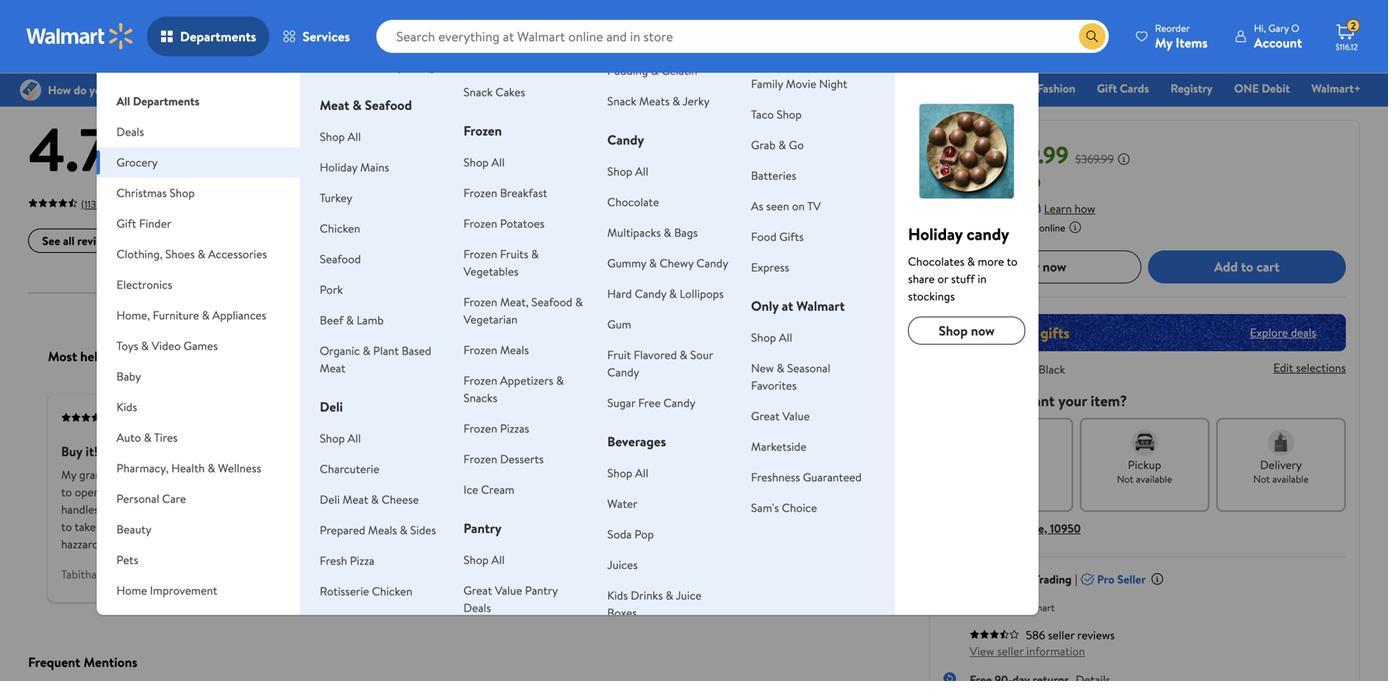 Task type: describe. For each thing, give the bounding box(es) containing it.
meats
[[640, 93, 670, 109]]

1 vertical spatial seafood
[[320, 251, 361, 267]]

games
[[184, 338, 218, 354]]

hi,
[[1255, 21, 1267, 35]]

& inside bacon, hot dogs & sausage
[[407, 614, 415, 630]]

with inside fun truck but not well built my 2 year old absolutely loved this chevy truck! he drove every chance he had for a whole month! then the drive motor on the wheels went out and he was so disappointed.  i started researching and that seems to be a common problem with it so we decided to return.
[[751, 519, 773, 535]]

& inside kids drinks & juice boxes
[[666, 587, 674, 603]]

shop all link for frozen
[[464, 154, 505, 170]]

the right open
[[103, 484, 119, 500]]

2 horizontal spatial a
[[651, 519, 657, 535]]

learn
[[1045, 200, 1072, 216]]

0 vertical spatial a
[[180, 233, 186, 249]]

0 horizontal spatial 5
[[170, 107, 202, 191]]

& inside 'patio & garden' dropdown button
[[145, 613, 153, 629]]

meals for prepared
[[368, 522, 397, 538]]

view
[[970, 643, 995, 659]]

lollipops
[[680, 286, 724, 302]]

shoes
[[165, 246, 195, 262]]

on inside fun truck but not well built my 2 year old absolutely loved this chevy truck! he drove every chance he had for a whole month! then the drive motor on the wheels went out and he was so disappointed.  i started researching and that seems to be a common problem with it so we decided to return.
[[824, 484, 837, 500]]

holiday mains link
[[320, 159, 389, 175]]

it down awkward
[[307, 519, 314, 535]]

great value pantry deals
[[464, 582, 558, 616]]

shop inside dropdown button
[[170, 185, 195, 201]]

bags
[[675, 224, 698, 241]]

fresh pizza link
[[320, 553, 375, 569]]

pro seller
[[1098, 571, 1146, 587]]

fulfilled by walmart
[[970, 600, 1055, 614]]

frozen potatoes
[[464, 215, 545, 231]]

registry link
[[1164, 79, 1221, 97]]

but
[[603, 442, 623, 461]]

2 vertical spatial meat
[[343, 491, 369, 508]]

& left chewy
[[649, 255, 657, 271]]

toys & video games button
[[97, 331, 300, 361]]

sausage
[[320, 631, 360, 647]]

electronics for electronics dropdown button
[[117, 277, 172, 293]]

meals for frozen
[[500, 342, 529, 358]]

& inside new & seasonal favorites
[[777, 360, 785, 376]]

grocery for grocery & essentials
[[539, 80, 580, 96]]

that inside fun truck but not well built my 2 year old absolutely loved this chevy truck! he drove every chance he had for a whole month! then the drive motor on the wheels went out and he was so disappointed.  i started researching and that seems to be a common problem with it so we decided to return.
[[566, 519, 586, 535]]

services button
[[270, 17, 363, 56]]

patio & garden button
[[97, 606, 300, 637]]

Walmart Site-Wide search field
[[377, 20, 1109, 53]]

walmart image
[[26, 23, 134, 50]]

$189.99
[[995, 138, 1069, 171]]

& left gelatin
[[651, 62, 659, 79]]

pudding
[[608, 62, 648, 79]]

and right see
[[179, 502, 197, 518]]

47
[[885, 193, 898, 209]]

shop all link for candy
[[608, 163, 649, 179]]

1 horizontal spatial so
[[686, 502, 697, 518]]

fresh
[[320, 553, 347, 569]]

walmart for only at walmart
[[797, 297, 845, 315]]

& left go
[[779, 137, 787, 153]]

& inside "home, furniture & appliances" 'dropdown button'
[[202, 307, 210, 323]]

that inside buy it!!!! my grandson loves it!!!! the only thing wrong with it is the handles to open the door. my grandson can't get in and out of it. they handles are hard to see and they are insane awkward place. we had to take one of the windows off so he could get in it duke's of hazzard style! lol other than that it runs great and look!!!!!
[[204, 536, 224, 552]]

all for frozen
[[492, 154, 505, 170]]

4.7 out of 5
[[28, 107, 202, 191]]

& down departments dropdown button
[[187, 61, 200, 89]]

& left lollipops
[[670, 286, 677, 302]]

to down "researching"
[[858, 519, 869, 535]]

0 vertical spatial pantry
[[464, 519, 502, 537]]

the down every
[[840, 484, 856, 500]]

frozen desserts
[[464, 451, 544, 467]]

fruits
[[500, 246, 529, 262]]

all for pantry
[[492, 552, 505, 568]]

i
[[769, 502, 772, 518]]

1 vertical spatial a
[[637, 484, 642, 500]]

bacon, hot dogs & sausage
[[320, 614, 415, 647]]

rotisserie chicken
[[320, 583, 413, 599]]

my up see
[[150, 484, 166, 500]]

my up open
[[61, 467, 76, 483]]

it left the runs
[[227, 536, 234, 552]]

black
[[1039, 361, 1066, 377]]

edit selections button
[[1274, 360, 1347, 376]]

2 3+ day shipping from the left
[[476, 10, 542, 24]]

helpful for positive
[[80, 347, 121, 366]]

month!
[[677, 484, 714, 500]]

ice cream
[[464, 482, 515, 498]]

grocery button
[[97, 147, 300, 178]]

& inside holiday candy chocolates & more to share or stuff in stockings
[[968, 253, 975, 269]]

& left the 'jerky'
[[673, 93, 681, 109]]

3.4249 stars out of 5, based on 586 seller reviews element
[[970, 629, 1020, 639]]

0 vertical spatial on
[[792, 198, 805, 214]]

o
[[1292, 21, 1300, 35]]

value for great value pantry deals
[[495, 582, 522, 598]]

all departments link
[[97, 73, 300, 117]]

1 shipping from the left
[[286, 10, 321, 24]]

deli meat & cheese
[[320, 491, 419, 508]]

snack for snack meats & jerky
[[608, 93, 637, 109]]

& inside frozen appetizers & snacks
[[556, 372, 564, 389]]

$369.99
[[1076, 151, 1115, 167]]

1 vertical spatial chicken
[[372, 583, 413, 599]]

had inside fun truck but not well built my 2 year old absolutely loved this chevy truck! he drove every chance he had for a whole month! then the drive motor on the wheels went out and he was so disappointed.  i started researching and that seems to be a common problem with it so we decided to return.
[[598, 484, 616, 500]]

departments inside dropdown button
[[180, 27, 256, 45]]

christmas shop for christmas shop dropdown button at the top left of page
[[117, 185, 195, 201]]

frozen meat, seafood & vegetarian
[[464, 294, 583, 327]]

hard
[[608, 286, 632, 302]]

gift for gift finder dropdown button
[[117, 215, 136, 231]]

to left the be
[[623, 519, 634, 535]]

auto & tires button
[[97, 422, 300, 453]]

door.
[[122, 484, 147, 500]]

gelatin
[[662, 62, 698, 79]]

1 horizontal spatial grandson
[[168, 484, 214, 500]]

chocolate
[[608, 194, 659, 210]]

grocery for grocery
[[117, 154, 158, 170]]

to left the take
[[61, 519, 72, 535]]

(1136 reviews)
[[81, 197, 139, 211]]

1 vertical spatial it!!!!
[[156, 467, 177, 483]]

gift cards link
[[1090, 79, 1157, 97]]

movie
[[786, 76, 817, 92]]

2 stars
[[474, 175, 507, 191]]

seller for 586
[[1049, 627, 1075, 643]]

learn more about strikethrough prices image
[[1118, 152, 1131, 166]]

1 day from the left
[[269, 10, 284, 24]]

pudding & gelatin link
[[608, 62, 698, 79]]

2 horizontal spatial so
[[785, 519, 796, 535]]

great value link
[[751, 408, 810, 424]]

the up lol
[[134, 519, 150, 535]]

all for only at walmart
[[779, 329, 793, 346]]

& inside grocery & essentials link
[[582, 80, 590, 96]]

progress bar for 2 stars
[[527, 181, 878, 185]]

christmas shop link
[[734, 79, 828, 97]]

intent image for delivery image
[[1268, 429, 1295, 456]]

2 vertical spatial in
[[295, 519, 304, 535]]

shop all for frozen
[[464, 154, 505, 170]]

great
[[261, 536, 287, 552]]

seafood for meat & seafood
[[365, 96, 412, 114]]

out inside 4.7 out of 5
[[113, 150, 142, 178]]

not for pickup
[[1117, 472, 1134, 486]]

2 3+ from the left
[[476, 10, 487, 24]]

2 inside fun truck but not well built my 2 year old absolutely loved this chevy truck! he drove every chance he had for a whole month! then the drive motor on the wheels went out and he was so disappointed.  i started researching and that seems to be a common problem with it so we decided to return.
[[563, 467, 569, 483]]

prepared meals & sides
[[320, 522, 436, 538]]

one debit link
[[1227, 79, 1298, 97]]

frozen meals
[[464, 342, 529, 358]]

all for candy
[[636, 163, 649, 179]]

holiday for mains
[[320, 159, 358, 175]]

negative
[[608, 347, 657, 366]]

all down customer reviews & ratings
[[117, 93, 130, 109]]

seller for view
[[998, 643, 1024, 659]]

1 vertical spatial departments
[[133, 93, 200, 109]]

awkward
[[277, 502, 320, 518]]

1 horizontal spatial handles
[[350, 467, 388, 483]]

deals for deals dropdown button at the left of the page
[[117, 124, 144, 140]]

1 product group from the left
[[31, 0, 229, 33]]

batteries link
[[751, 167, 797, 184]]

of left it.
[[316, 484, 326, 500]]

kids drinks & juice boxes link
[[608, 587, 702, 621]]

sam's choice link
[[751, 500, 818, 516]]

pizza
[[350, 553, 375, 569]]

1 vertical spatial he
[[650, 502, 662, 518]]

of down we
[[350, 519, 361, 535]]

0 vertical spatial chicken
[[320, 220, 360, 236]]

1 vertical spatial handles
[[61, 502, 99, 518]]

and up return.
[[545, 519, 563, 535]]

look!!!!!
[[311, 536, 349, 552]]

freshness guaranteed
[[751, 469, 862, 485]]

0 vertical spatial it!!!!
[[86, 442, 110, 461]]

kids drinks & juice boxes
[[608, 587, 702, 621]]

soda pop
[[608, 526, 654, 542]]

it left is at the bottom of the page
[[311, 467, 318, 483]]

0 vertical spatial with
[[983, 200, 1005, 216]]

christmas for christmas shop dropdown button at the top left of page
[[117, 185, 167, 201]]

frequent mentions
[[28, 653, 137, 671]]

deli for deli
[[320, 398, 343, 416]]

helpful for negative
[[564, 347, 605, 366]]

it inside fun truck but not well built my 2 year old absolutely loved this chevy truck! he drove every chance he had for a whole month! then the drive motor on the wheels went out and he was so disappointed.  i started researching and that seems to be a common problem with it so we decided to return.
[[775, 519, 782, 535]]

add to cart
[[1215, 258, 1280, 276]]

soda pop link
[[608, 526, 654, 542]]

frozen pizzas
[[464, 420, 530, 436]]

vegetarian
[[464, 311, 518, 327]]

shop all for pantry
[[464, 552, 505, 568]]

improvement
[[150, 582, 217, 598]]

and right great
[[290, 536, 308, 552]]

could
[[245, 519, 273, 535]]

4.7
[[28, 107, 110, 191]]

available for pickup
[[1137, 472, 1173, 486]]

0 vertical spatial reviews
[[117, 61, 182, 89]]

frozen for frozen meals
[[464, 342, 498, 358]]

juice
[[676, 587, 702, 603]]

problem
[[707, 519, 748, 535]]

shop all link for deli
[[320, 430, 361, 446]]

& right we
[[371, 491, 379, 508]]

586
[[1026, 627, 1046, 643]]

frozen for frozen
[[464, 122, 502, 140]]

stars for 3 stars
[[483, 156, 507, 173]]

add
[[1215, 258, 1238, 276]]

guaranteed
[[803, 469, 862, 485]]

electronics for electronics link
[[842, 80, 898, 96]]

ice cream link
[[464, 482, 515, 498]]

& left bags at top
[[664, 224, 672, 241]]

shop all for deli
[[320, 430, 361, 446]]

grocery & essentials
[[539, 80, 642, 96]]

frozen for frozen appetizers & snacks
[[464, 372, 498, 389]]

shop all for meat & seafood
[[320, 129, 361, 145]]

up to sixty percent off deals. shop now. image
[[944, 314, 1347, 351]]

great value pantry deals link
[[464, 582, 558, 616]]

1 purchase from the left
[[154, 411, 193, 425]]

so inside buy it!!!! my grandson loves it!!!! the only thing wrong with it is the handles to open the door. my grandson can't get in and out of it. they handles are hard to see and they are insane awkward place. we had to take one of the windows off so he could get in it duke's of hazzard style! lol other than that it runs great and look!!!!!
[[216, 519, 227, 535]]

stars for 2 stars
[[483, 175, 507, 191]]

shop all for candy
[[608, 163, 649, 179]]

of inside 4.7 out of 5
[[147, 150, 165, 178]]

fruit flavored & sour candy
[[608, 347, 713, 380]]

Search search field
[[377, 20, 1109, 53]]

candy right the free on the left bottom of the page
[[664, 395, 696, 411]]

legal information image
[[1069, 221, 1082, 234]]

write a review link
[[136, 229, 235, 253]]

express
[[751, 259, 790, 275]]

& left the "sides"
[[400, 522, 408, 538]]

candy right hard
[[635, 286, 667, 302]]

home
[[117, 582, 147, 598]]

deals inside great value pantry deals
[[464, 600, 491, 616]]

2 for 2
[[1351, 19, 1357, 33]]

debit
[[1262, 80, 1291, 96]]

food
[[751, 229, 777, 245]]

10950
[[1051, 520, 1081, 536]]

cart
[[1257, 258, 1280, 276]]

to inside holiday candy chocolates & more to share or stuff in stockings
[[1007, 253, 1018, 269]]

and up the be
[[629, 502, 647, 518]]

1 verified from the left
[[117, 411, 152, 425]]

chevy
[[718, 467, 750, 483]]

frozen for frozen meat, seafood & vegetarian
[[464, 294, 498, 310]]



Task type: vqa. For each thing, say whether or not it's contained in the screenshot.
'duke's'
yes



Task type: locate. For each thing, give the bounding box(es) containing it.
all down not
[[636, 465, 649, 481]]

2 verified from the left
[[601, 411, 636, 425]]

1 vertical spatial had
[[373, 502, 391, 518]]

0 horizontal spatial 21
[[887, 175, 897, 191]]

shipping
[[286, 10, 321, 24], [506, 10, 542, 24]]

now for shop now
[[971, 322, 995, 340]]

1 horizontal spatial pantry
[[525, 582, 558, 598]]

plant
[[373, 343, 399, 359]]

get up great
[[275, 519, 292, 535]]

pantry inside great value pantry deals
[[525, 582, 558, 598]]

0 horizontal spatial grandson
[[79, 467, 125, 483]]

shop all up holiday mains
[[320, 129, 361, 145]]

meat inside organic & plant based meat
[[320, 360, 346, 376]]

& inside 'fruit flavored & sour candy'
[[680, 347, 688, 363]]

0 horizontal spatial not
[[1117, 472, 1134, 486]]

shop all link for meat & seafood
[[320, 129, 361, 145]]

& right appetizers
[[556, 372, 564, 389]]

dogs
[[379, 614, 405, 630]]

shop now
[[939, 322, 995, 340]]

buy for buy it!!!! my grandson loves it!!!! the only thing wrong with it is the handles to open the door. my grandson can't get in and out of it. they handles are hard to see and they are insane awkward place. we had to take one of the windows off so he could get in it duke's of hazzard style! lol other than that it runs great and look!!!!!
[[61, 442, 82, 461]]

& down produce
[[353, 96, 362, 114]]

truck
[[570, 442, 600, 461]]

new
[[751, 360, 774, 376]]

verified purchase up beverages
[[601, 411, 677, 425]]

he inside buy it!!!! my grandson loves it!!!! the only thing wrong with it is the handles to open the door. my grandson can't get in and out of it. they handles are hard to see and they are insane awkward place. we had to take one of the windows off so he could get in it duke's of hazzard style! lol other than that it runs great and look!!!!!
[[230, 519, 242, 535]]

now inside button
[[1043, 258, 1067, 276]]

& left sour
[[680, 347, 688, 363]]

frozen fruits & vegetables
[[464, 246, 539, 279]]

in down the wrong
[[264, 484, 272, 500]]

0 vertical spatial 21
[[887, 175, 897, 191]]

shop all link for only at walmart
[[751, 329, 793, 346]]

christmas
[[741, 80, 792, 96], [117, 185, 167, 201]]

1 vertical spatial electronics
[[117, 277, 172, 293]]

3 progress bar from the top
[[527, 181, 878, 185]]

frequent
[[28, 653, 80, 671]]

breakfast
[[500, 185, 548, 201]]

every
[[834, 467, 861, 483]]

1 vertical spatial get
[[275, 519, 292, 535]]

so right "was"
[[686, 502, 697, 518]]

christmas shop for the christmas shop link
[[741, 80, 820, 96]]

shop all link for beverages
[[608, 465, 649, 481]]

kids inside kids dropdown button
[[117, 399, 137, 415]]

1 horizontal spatial 21
[[1031, 472, 1039, 486]]

not down intent image for pickup
[[1117, 472, 1134, 486]]

seafood down healthy
[[365, 96, 412, 114]]

most
[[48, 347, 77, 366], [532, 347, 561, 366]]

2 frozen from the top
[[464, 185, 498, 201]]

2 shipping from the left
[[506, 10, 542, 24]]

0 horizontal spatial so
[[216, 519, 227, 535]]

rotisserie
[[320, 583, 369, 599]]

1 vertical spatial grocery
[[117, 154, 158, 170]]

1 3+ day shipping from the left
[[255, 10, 321, 24]]

1 horizontal spatial on
[[824, 484, 837, 500]]

kids up auto at left
[[117, 399, 137, 415]]

1 horizontal spatial had
[[598, 484, 616, 500]]

seafood link
[[320, 251, 361, 267]]

kids for kids drinks & juice boxes
[[608, 587, 628, 603]]

to left open
[[61, 484, 72, 500]]

0 vertical spatial now
[[1043, 258, 1067, 276]]

frozen inside frozen appetizers & snacks
[[464, 372, 498, 389]]

1 horizontal spatial out
[[296, 484, 313, 500]]

helpful left fruit
[[564, 347, 605, 366]]

0 horizontal spatial verified
[[117, 411, 152, 425]]

meals down we
[[368, 522, 397, 538]]

frozen breakfast
[[464, 185, 548, 201]]

add to cart button
[[1148, 250, 1347, 283]]

2 most from the left
[[532, 347, 561, 366]]

had right we
[[373, 502, 391, 518]]

with up price when purchased online
[[983, 200, 1005, 216]]

kids up boxes
[[608, 587, 628, 603]]

or
[[938, 271, 949, 287]]

2 horizontal spatial out
[[609, 502, 626, 518]]

frozen for frozen pizzas
[[464, 420, 498, 436]]

electronics inside electronics link
[[842, 80, 898, 96]]

great for great value pantry deals
[[464, 582, 492, 598]]

had down old
[[598, 484, 616, 500]]

0 horizontal spatial buy
[[61, 442, 82, 461]]

chocolates
[[909, 253, 965, 269]]

21 down 39
[[887, 175, 897, 191]]

1 verified purchase from the left
[[117, 411, 193, 425]]

save
[[968, 174, 990, 190]]

2 verified purchase from the left
[[601, 411, 677, 425]]

reviews for see all reviews
[[77, 233, 115, 249]]

0 horizontal spatial day
[[269, 10, 284, 24]]

finder down gelatin
[[687, 80, 719, 96]]

baby
[[117, 368, 141, 384]]

out inside fun truck but not well built my 2 year old absolutely loved this chevy truck! he drove every chance he had for a whole month! then the drive motor on the wheels went out and he was so disappointed.  i started researching and that seems to be a common problem with it so we decided to return.
[[609, 502, 626, 518]]

9 frozen from the top
[[464, 451, 498, 467]]

kids inside kids drinks & juice boxes
[[608, 587, 628, 603]]

frozen for frozen potatoes
[[464, 215, 498, 231]]

holiday for candy
[[909, 222, 963, 246]]

finder for gift finder dropdown button
[[139, 215, 171, 231]]

verified up beverages
[[601, 411, 636, 425]]

frozen for frozen fruits & vegetables
[[464, 246, 498, 262]]

1 vertical spatial christmas shop
[[117, 185, 195, 201]]

most for most helpful positive review
[[48, 347, 77, 366]]

buy for buy now
[[1019, 258, 1040, 276]]

1 horizontal spatial chicken
[[372, 583, 413, 599]]

value
[[783, 408, 810, 424], [495, 582, 522, 598]]

freshness guaranteed link
[[751, 469, 862, 485]]

review for most helpful positive review
[[172, 347, 210, 366]]

frozen inside frozen meat, seafood & vegetarian
[[464, 294, 498, 310]]

available inside delivery not available
[[1273, 472, 1309, 486]]

seafood for frozen meat, seafood & vegetarian
[[532, 294, 573, 310]]

frozen pizzas link
[[464, 420, 530, 436]]

candy up lollipops
[[697, 255, 729, 271]]

be
[[636, 519, 649, 535]]

meals up appetizers
[[500, 342, 529, 358]]

2 up the "$116.12"
[[1351, 19, 1357, 33]]

great for great value
[[751, 408, 780, 424]]

cream
[[481, 482, 515, 498]]

so left "we"
[[785, 519, 796, 535]]

progress bar
[[527, 145, 878, 148], [527, 163, 878, 166], [527, 181, 878, 185], [527, 200, 878, 203]]

7 frozen from the top
[[464, 372, 498, 389]]

1 vertical spatial holiday
[[909, 222, 963, 246]]

buy inside button
[[1019, 258, 1040, 276]]

gifts
[[780, 229, 804, 245]]

new & seasonal favorites link
[[751, 360, 831, 393]]

2
[[1351, 19, 1357, 33], [474, 175, 480, 191], [563, 467, 569, 483]]

multipacks & bags
[[608, 224, 698, 241]]

0 horizontal spatial verified purchase
[[117, 411, 193, 425]]

that down off
[[204, 536, 224, 552]]

walmart right at
[[797, 297, 845, 315]]

0 horizontal spatial meals
[[368, 522, 397, 538]]

shop all up great value pantry deals
[[464, 552, 505, 568]]

candy down meats
[[608, 131, 644, 149]]

deals link
[[483, 79, 525, 97]]

great inside great value pantry deals
[[464, 582, 492, 598]]

0 vertical spatial 2
[[1351, 19, 1357, 33]]

progress bar for 1 star
[[527, 200, 878, 203]]

juices link
[[608, 557, 638, 573]]

& right beef
[[346, 312, 354, 328]]

0 vertical spatial get
[[244, 484, 261, 500]]

2 vertical spatial deals
[[464, 600, 491, 616]]

0 horizontal spatial handles
[[61, 502, 99, 518]]

departments button
[[147, 17, 270, 56]]

deli for deli meat & cheese
[[320, 491, 340, 508]]

review for most helpful negative review
[[661, 347, 698, 366]]

shop all for only at walmart
[[751, 329, 793, 346]]

2 deli from the top
[[320, 491, 340, 508]]

the right then
[[743, 484, 760, 500]]

great
[[751, 408, 780, 424], [464, 582, 492, 598]]

garden
[[156, 613, 192, 629]]

8 frozen from the top
[[464, 420, 498, 436]]

frozen for frozen breakfast
[[464, 185, 498, 201]]

not for delivery
[[1254, 472, 1271, 486]]

1 deli from the top
[[320, 398, 343, 416]]

purchase up tires
[[154, 411, 193, 425]]

1 horizontal spatial he
[[583, 484, 596, 500]]

you save $180.00
[[947, 173, 1041, 192]]

pickup
[[1129, 457, 1162, 473]]

1 horizontal spatial meals
[[500, 342, 529, 358]]

stars for 5 stars
[[483, 120, 507, 136]]

grocery right cakes
[[539, 80, 580, 96]]

2 for 2 stars
[[474, 175, 480, 191]]

reviews for 586 seller reviews
[[1078, 627, 1115, 643]]

0 vertical spatial kids
[[117, 399, 137, 415]]

& right toys
[[141, 338, 149, 354]]

1 horizontal spatial day
[[489, 10, 504, 24]]

1 horizontal spatial electronics
[[842, 80, 898, 96]]

2 vertical spatial 2
[[563, 467, 569, 483]]

0 horizontal spatial great
[[464, 582, 492, 598]]

it!!!! left auto at left
[[86, 442, 110, 461]]

1 horizontal spatial grocery
[[539, 80, 580, 96]]

0 vertical spatial electronics
[[842, 80, 898, 96]]

1 helpful from the left
[[80, 347, 121, 366]]

is
[[321, 467, 328, 483]]

4 progress bar from the top
[[527, 200, 878, 203]]

finder inside gift finder dropdown button
[[139, 215, 171, 231]]

he down whole
[[650, 502, 662, 518]]

1 most from the left
[[48, 347, 77, 366]]

seafood inside frozen meat, seafood & vegetarian
[[532, 294, 573, 310]]

with inside buy it!!!! my grandson loves it!!!! the only thing wrong with it is the handles to open the door. my grandson can't get in and out of it. they handles are hard to see and they are insane awkward place. we had to take one of the windows off so he could get in it duke's of hazzard style! lol other than that it runs great and look!!!!!
[[287, 467, 308, 483]]

of down deals dropdown button at the left of the page
[[147, 150, 165, 178]]

drove
[[802, 467, 831, 483]]

seller
[[1118, 571, 1146, 587]]

jerky
[[683, 93, 710, 109]]

21 inside button
[[1031, 472, 1039, 486]]

1 vertical spatial 21
[[1031, 472, 1039, 486]]

he up 'went'
[[583, 484, 596, 500]]

2 horizontal spatial seafood
[[532, 294, 573, 310]]

monroe, 10950
[[1005, 520, 1081, 536]]

vegetables
[[464, 263, 519, 279]]

available for delivery
[[1273, 472, 1309, 486]]

shop all up chocolate
[[608, 163, 649, 179]]

0 horizontal spatial pantry
[[464, 519, 502, 537]]

& inside clothing, shoes & accessories dropdown button
[[198, 246, 205, 262]]

auto
[[117, 429, 141, 446]]

grocery inside dropdown button
[[117, 154, 158, 170]]

1 horizontal spatial christmas
[[741, 80, 792, 96]]

1 vertical spatial that
[[204, 536, 224, 552]]

0 horizontal spatial electronics
[[117, 277, 172, 293]]

accessories
[[208, 246, 267, 262]]

55
[[885, 138, 898, 154]]

4 frozen from the top
[[464, 246, 498, 262]]

snack for snack cakes
[[464, 84, 493, 100]]

shop all link up new
[[751, 329, 793, 346]]

0 horizontal spatial helpful
[[80, 347, 121, 366]]

1 horizontal spatial shipping
[[506, 10, 542, 24]]

off
[[198, 519, 213, 535]]

shop all up charcuterie link
[[320, 430, 361, 446]]

1 horizontal spatial kids
[[608, 587, 628, 603]]

my inside reorder my items
[[1156, 33, 1173, 52]]

all for deli
[[348, 430, 361, 446]]

see
[[159, 502, 176, 518]]

1 horizontal spatial snack
[[608, 93, 637, 109]]

gift for the gift cards link
[[1097, 80, 1118, 96]]

1 vertical spatial great
[[464, 582, 492, 598]]

gift finder for gift finder link
[[664, 80, 719, 96]]

chocolate link
[[608, 194, 659, 210]]

most for most helpful negative review
[[532, 347, 561, 366]]

1 frozen from the top
[[464, 122, 502, 140]]

beauty button
[[97, 514, 300, 545]]

$180.00
[[996, 173, 1041, 192]]

1 are from the left
[[102, 502, 118, 518]]

great value
[[751, 408, 810, 424]]

0 vertical spatial that
[[566, 519, 586, 535]]

0 vertical spatial buy
[[1019, 258, 1040, 276]]

grocery image
[[909, 93, 1026, 210]]

all up chocolate
[[636, 163, 649, 179]]

0 horizontal spatial shipping
[[286, 10, 321, 24]]

1 star
[[474, 193, 499, 209]]

0 horizontal spatial gift
[[117, 215, 136, 231]]

0 vertical spatial great
[[751, 408, 780, 424]]

food gifts
[[751, 229, 804, 245]]

in inside holiday candy chocolates & more to share or stuff in stockings
[[978, 271, 987, 287]]

& inside frozen fruits & vegetables
[[531, 246, 539, 262]]

deli down organic
[[320, 398, 343, 416]]

& right patio
[[145, 613, 153, 629]]

2 vertical spatial with
[[751, 519, 773, 535]]

0 horizontal spatial chicken
[[320, 220, 360, 236]]

6 frozen from the top
[[464, 342, 498, 358]]

shop all for beverages
[[608, 465, 649, 481]]

value for great value
[[783, 408, 810, 424]]

seafood
[[365, 96, 412, 114], [320, 251, 361, 267], [532, 294, 573, 310]]

christmas for the christmas shop link
[[741, 80, 792, 96]]

information
[[1027, 643, 1086, 659]]

how
[[1075, 200, 1096, 216]]

1 horizontal spatial verified
[[601, 411, 636, 425]]

search icon image
[[1086, 30, 1099, 43]]

buy inside buy it!!!! my grandson loves it!!!! the only thing wrong with it is the handles to open the door. my grandson can't get in and out of it. they handles are hard to see and they are insane awkward place. we had to take one of the windows off so he could get in it duke's of hazzard style! lol other than that it runs great and look!!!!!
[[61, 442, 82, 461]]

hi, gary o account
[[1255, 21, 1303, 52]]

most helpful negative review
[[532, 347, 698, 366]]

for
[[619, 484, 634, 500]]

& left "essentials"
[[582, 80, 590, 96]]

had inside buy it!!!! my grandson loves it!!!! the only thing wrong with it is the handles to open the door. my grandson can't get in and out of it. they handles are hard to see and they are insane awkward place. we had to take one of the windows off so he could get in it duke's of hazzard style! lol other than that it runs great and look!!!!!
[[373, 502, 391, 518]]

electronics down clothing,
[[117, 277, 172, 293]]

christmas shop inside dropdown button
[[117, 185, 195, 201]]

a right for
[[637, 484, 642, 500]]

1 horizontal spatial reviews
[[117, 61, 182, 89]]

candy inside 'fruit flavored & sour candy'
[[608, 364, 640, 380]]

gift down gelatin
[[664, 80, 684, 96]]

0 vertical spatial christmas shop
[[741, 80, 820, 96]]

finder for gift finder link
[[687, 80, 719, 96]]

1 horizontal spatial now
[[1043, 258, 1067, 276]]

2 day from the left
[[489, 10, 504, 24]]

to left see
[[145, 502, 156, 518]]

departments up ratings
[[180, 27, 256, 45]]

in down awkward
[[295, 519, 304, 535]]

1 vertical spatial value
[[495, 582, 522, 598]]

2 product group from the left
[[693, 0, 890, 33]]

& left hard
[[576, 294, 583, 310]]

0 horizontal spatial holiday
[[320, 159, 358, 175]]

when
[[968, 221, 991, 235]]

family movie night link
[[751, 76, 848, 92]]

to
[[1007, 253, 1018, 269], [1242, 258, 1254, 276], [61, 484, 72, 500], [145, 502, 156, 518], [61, 519, 72, 535], [623, 519, 634, 535], [858, 519, 869, 535]]

finder inside gift finder link
[[687, 80, 719, 96]]

the right is at the bottom of the page
[[331, 467, 347, 483]]

1 horizontal spatial christmas shop
[[741, 80, 820, 96]]

shop all link for pantry
[[464, 552, 505, 568]]

0 vertical spatial gift finder
[[664, 80, 719, 96]]

my up chance
[[545, 467, 560, 483]]

finder up the write
[[139, 215, 171, 231]]

stars up the 4 stars
[[483, 120, 507, 136]]

0 vertical spatial finder
[[687, 80, 719, 96]]

2 not from the left
[[1254, 472, 1271, 486]]

0 horizontal spatial out
[[113, 150, 142, 178]]

gift for gift finder link
[[664, 80, 684, 96]]

3+ left services "dropdown button"
[[255, 10, 266, 24]]

seafood right meat, at the top left of the page
[[532, 294, 573, 310]]

it.
[[329, 484, 339, 500]]

2 horizontal spatial gift
[[1097, 80, 1118, 96]]

0 horizontal spatial a
[[180, 233, 186, 249]]

beef & lamb link
[[320, 312, 384, 328]]

0 horizontal spatial in
[[264, 484, 272, 500]]

pantry down ice cream
[[464, 519, 502, 537]]

gift finder inside gift finder dropdown button
[[117, 215, 171, 231]]

shipping up services
[[286, 10, 321, 24]]

2 helpful from the left
[[564, 347, 605, 366]]

holiday up turkey link
[[320, 159, 358, 175]]

handles up the take
[[61, 502, 99, 518]]

0 vertical spatial meat
[[320, 96, 350, 114]]

1 3+ from the left
[[255, 10, 266, 24]]

0 vertical spatial had
[[598, 484, 616, 500]]

chance
[[545, 484, 581, 500]]

0 vertical spatial he
[[583, 484, 596, 500]]

1 horizontal spatial a
[[637, 484, 642, 500]]

1 horizontal spatial buy
[[1019, 258, 1040, 276]]

out up reviews)
[[113, 150, 142, 178]]

charcuterie link
[[320, 461, 380, 477]]

2 horizontal spatial with
[[983, 200, 1005, 216]]

chicken up seafood link
[[320, 220, 360, 236]]

get up insane
[[244, 484, 261, 500]]

essentials
[[593, 80, 642, 96]]

gift finder inside gift finder link
[[664, 80, 719, 96]]

christmas inside dropdown button
[[117, 185, 167, 201]]

he up the runs
[[230, 519, 242, 535]]

value inside great value pantry deals
[[495, 582, 522, 598]]

1 vertical spatial 2
[[474, 175, 480, 191]]

my inside fun truck but not well built my 2 year old absolutely loved this chevy truck! he drove every chance he had for a whole month! then the drive motor on the wheels went out and he was so disappointed.  i started researching and that seems to be a common problem with it so we decided to return.
[[545, 467, 560, 483]]

all for beverages
[[636, 465, 649, 481]]

shop all link up holiday mains
[[320, 129, 361, 145]]

out inside buy it!!!! my grandson loves it!!!! the only thing wrong with it is the handles to open the door. my grandson can't get in and out of it. they handles are hard to see and they are insane awkward place. we had to take one of the windows off so he could get in it duke's of hazzard style! lol other than that it runs great and look!!!!!
[[296, 484, 313, 500]]

deals for deals link on the left top of the page
[[490, 80, 518, 96]]

0 horizontal spatial it!!!!
[[86, 442, 110, 461]]

& inside auto & tires 'dropdown button'
[[144, 429, 152, 446]]

3 frozen from the top
[[464, 215, 498, 231]]

deals inside dropdown button
[[117, 124, 144, 140]]

frozen inside frozen fruits & vegetables
[[464, 246, 498, 262]]

frozen for frozen desserts
[[464, 451, 498, 467]]

that
[[566, 519, 586, 535], [204, 536, 224, 552]]

walmart for fulfilled by walmart
[[1019, 600, 1055, 614]]

available down intent image for pickup
[[1137, 472, 1173, 486]]

0 horizontal spatial most
[[48, 347, 77, 366]]

& right health
[[208, 460, 215, 476]]

available inside pickup not available
[[1137, 472, 1173, 486]]

1 vertical spatial in
[[264, 484, 272, 500]]

beef
[[320, 312, 344, 328]]

runs
[[237, 536, 258, 552]]

0 horizontal spatial he
[[230, 519, 242, 535]]

buy
[[1019, 258, 1040, 276], [61, 442, 82, 461]]

seller right 586
[[1049, 627, 1075, 643]]

& inside toys & video games dropdown button
[[141, 338, 149, 354]]

0 horizontal spatial finder
[[139, 215, 171, 231]]

electronics inside electronics dropdown button
[[117, 277, 172, 293]]

are up "one"
[[102, 502, 118, 518]]

1 horizontal spatial in
[[295, 519, 304, 535]]

2 progress bar from the top
[[527, 163, 878, 166]]

1 horizontal spatial 5
[[474, 120, 480, 136]]

gift left cards
[[1097, 80, 1118, 96]]

buy right more
[[1019, 258, 1040, 276]]

they
[[341, 484, 365, 500]]

verified up auto at left
[[117, 411, 152, 425]]

gift finder for gift finder dropdown button
[[117, 215, 171, 231]]

we
[[354, 502, 370, 518]]

reviews right all
[[77, 233, 115, 249]]

1 not from the left
[[1117, 472, 1134, 486]]

1 horizontal spatial it!!!!
[[156, 467, 177, 483]]

5 frozen from the top
[[464, 294, 498, 310]]

not inside pickup not available
[[1117, 472, 1134, 486]]

& inside frozen meat, seafood & vegetarian
[[576, 294, 583, 310]]

affirm image
[[1008, 199, 1041, 213]]

intent image for pickup image
[[1132, 429, 1158, 456]]

stars for 4 stars
[[484, 138, 508, 154]]

progress bar for 3 stars
[[527, 163, 878, 166]]

pharmacy, health & wellness
[[117, 460, 261, 476]]

0 vertical spatial grocery
[[539, 80, 580, 96]]

2 are from the left
[[224, 502, 240, 518]]

all for meat & seafood
[[348, 129, 361, 145]]

to left cart
[[1242, 258, 1254, 276]]

not inside delivery not available
[[1254, 472, 1271, 486]]

home improvement
[[117, 582, 217, 598]]

product group
[[31, 0, 229, 33], [693, 0, 890, 33]]

motor
[[790, 484, 821, 500]]

candy down fruit
[[608, 364, 640, 380]]

out up awkward
[[296, 484, 313, 500]]

& inside organic & plant based meat
[[363, 343, 371, 359]]

to inside button
[[1242, 258, 1254, 276]]

prepared meals & sides link
[[320, 522, 436, 538]]

chicken up dogs
[[372, 583, 413, 599]]

multipacks
[[608, 224, 661, 241]]

1 available from the left
[[1137, 472, 1173, 486]]

gift inside dropdown button
[[117, 215, 136, 231]]

my left items
[[1156, 33, 1173, 52]]

3+
[[255, 10, 266, 24], [476, 10, 487, 24]]

not
[[626, 442, 646, 461]]

0 horizontal spatial 2
[[474, 175, 480, 191]]

out down for
[[609, 502, 626, 518]]

kids for kids
[[117, 399, 137, 415]]

by
[[1007, 600, 1017, 614]]

& inside pharmacy, health & wellness dropdown button
[[208, 460, 215, 476]]

1 progress bar from the top
[[527, 145, 878, 148]]

0 vertical spatial value
[[783, 408, 810, 424]]

stars right 4
[[484, 138, 508, 154]]

1 horizontal spatial purchase
[[638, 411, 677, 425]]

holiday candy chocolates & more to share or stuff in stockings
[[909, 222, 1018, 304]]

candy
[[608, 131, 644, 149], [697, 255, 729, 271], [635, 286, 667, 302], [608, 364, 640, 380], [664, 395, 696, 411]]

holiday up chocolates
[[909, 222, 963, 246]]

researching
[[813, 502, 871, 518]]

0 horizontal spatial value
[[495, 582, 522, 598]]

go
[[789, 137, 804, 153]]

2 available from the left
[[1273, 472, 1309, 486]]

1 horizontal spatial finder
[[687, 80, 719, 96]]

1 vertical spatial gift finder
[[117, 215, 171, 231]]

1 horizontal spatial gift
[[664, 80, 684, 96]]

deli left they
[[320, 491, 340, 508]]

1 horizontal spatial seafood
[[365, 96, 412, 114]]

hard candy & lollipops link
[[608, 286, 724, 302]]

2 purchase from the left
[[638, 411, 677, 425]]

of right "one"
[[120, 519, 131, 535]]

holiday inside holiday candy chocolates & more to share or stuff in stockings
[[909, 222, 963, 246]]

star
[[480, 193, 499, 209]]

1 vertical spatial walmart
[[1019, 600, 1055, 614]]

candy
[[967, 222, 1010, 246]]

and up awkward
[[275, 484, 293, 500]]

pickup not available
[[1117, 457, 1173, 486]]

2 vertical spatial a
[[651, 519, 657, 535]]

now for buy now
[[1043, 258, 1067, 276]]

2 vertical spatial reviews
[[1078, 627, 1115, 643]]

0 vertical spatial out
[[113, 150, 142, 178]]

& right dogs
[[407, 614, 415, 630]]



